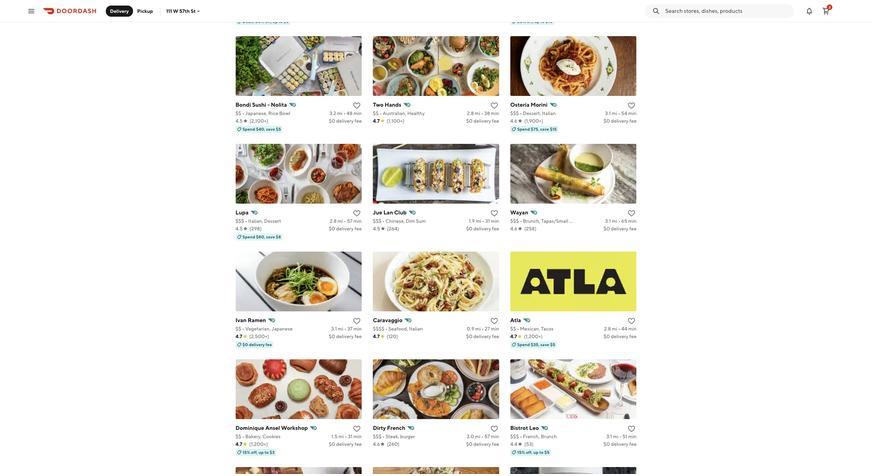 Task type: vqa. For each thing, say whether or not it's contained in the screenshot.


Task type: locate. For each thing, give the bounding box(es) containing it.
$$$ down dirty
[[373, 434, 382, 440]]

3.1 left "54"
[[605, 111, 611, 116]]

$$$
[[510, 111, 519, 116], [236, 219, 244, 224], [373, 219, 382, 224], [510, 219, 519, 224], [373, 434, 382, 440], [510, 434, 519, 440]]

mi
[[337, 111, 343, 116], [475, 111, 480, 116], [612, 111, 617, 116], [338, 219, 343, 224], [476, 219, 481, 224], [612, 219, 617, 224], [338, 327, 343, 332], [475, 327, 481, 332], [612, 327, 617, 332], [338, 434, 344, 440], [475, 434, 480, 440], [613, 434, 618, 440]]

italian right 'seafood,'
[[409, 327, 423, 332]]

15% down the 4.4
[[517, 450, 525, 456]]

$$$ for jue lan club
[[373, 219, 382, 224]]

1 vertical spatial 2.8
[[330, 219, 337, 224]]

fee for jue lan club
[[492, 226, 499, 232]]

0 horizontal spatial italian
[[409, 327, 423, 332]]

$$ • mexican, tacos
[[510, 327, 554, 332]]

1 vertical spatial 57
[[484, 434, 490, 440]]

•
[[242, 111, 244, 116], [344, 111, 346, 116], [380, 111, 382, 116], [481, 111, 483, 116], [520, 111, 522, 116], [618, 111, 620, 116], [245, 219, 247, 224], [344, 219, 346, 224], [382, 219, 385, 224], [482, 219, 484, 224], [520, 219, 522, 224], [618, 219, 620, 224], [242, 327, 244, 332], [344, 327, 346, 332], [385, 327, 387, 332], [482, 327, 484, 332], [517, 327, 519, 332], [618, 327, 620, 332], [242, 434, 244, 440], [345, 434, 347, 440], [382, 434, 385, 440], [481, 434, 483, 440], [520, 434, 522, 440], [619, 434, 621, 440]]

click to add this store to your saved list image up 3.1 mi • 37 min
[[353, 317, 361, 326]]

delivery down 1.5 mi • 31 min
[[336, 442, 354, 448]]

to left $3
[[265, 450, 269, 456]]

deals:
[[242, 19, 255, 24]]

2 15% from the left
[[517, 450, 525, 456]]

4.6 for osteria morini
[[510, 118, 517, 124]]

australian,
[[383, 111, 406, 116]]

0 vertical spatial 4.6
[[510, 118, 517, 124]]

0 horizontal spatial 15%
[[242, 450, 250, 456]]

4.7 down $$$$
[[373, 334, 380, 340]]

3.1
[[605, 111, 611, 116], [605, 219, 611, 224], [331, 327, 337, 332], [606, 434, 612, 440]]

spend left $35,
[[517, 343, 530, 348]]

57th
[[179, 8, 190, 14]]

min for lupa
[[354, 219, 362, 224]]

$$$ • brunch, tapas/small plates
[[510, 219, 583, 224]]

$0 for jue lan club
[[466, 226, 472, 232]]

spend for bondi sushi - nolita
[[242, 127, 255, 132]]

italian,
[[248, 219, 263, 224]]

fee down 2.8 mi • 57 min
[[355, 226, 362, 232]]

delivery down 3.1 mi • 37 min
[[336, 334, 354, 340]]

steak,
[[386, 434, 399, 440]]

japanese,
[[245, 111, 267, 116]]

off, for 15% off, up to $5
[[526, 450, 532, 456]]

$$$ for wayan
[[510, 219, 519, 224]]

(1,900+)
[[524, 118, 543, 124]]

3.1 left '65' on the right top
[[605, 219, 611, 224]]

0 vertical spatial italian
[[542, 111, 556, 116]]

$0 delivery fee down 3.1 mi • 51 min
[[604, 442, 637, 448]]

click to add this store to your saved list image for dirty french
[[490, 425, 498, 434]]

ivan
[[236, 317, 247, 324]]

2.8 mi • 44 min
[[604, 327, 637, 332]]

(1,200+) down $$ • bakery, cookies
[[249, 442, 268, 448]]

save right $35,
[[540, 343, 549, 348]]

up right deals:
[[273, 19, 278, 24]]

3.1 for bistrot leo
[[606, 434, 612, 440]]

$0 for caravaggio
[[466, 334, 472, 340]]

$0 delivery fee down 3.1 mi • 54 min
[[604, 118, 637, 124]]

$0 delivery fee down 3.1 mi • 65 min
[[604, 226, 637, 232]]

0 horizontal spatial (1,200+)
[[249, 442, 268, 448]]

click to add this store to your saved list image for lupa
[[353, 210, 361, 218]]

57 for lupa
[[347, 219, 353, 224]]

0 vertical spatial 2.8
[[467, 111, 474, 116]]

$0 for lupa
[[329, 226, 335, 232]]

2 20% from the left
[[517, 19, 526, 24]]

delivery down 2.8 mi • 38 min
[[473, 118, 491, 124]]

$$ down the bondi
[[236, 111, 241, 116]]

spend left $40,
[[242, 127, 255, 132]]

4.4
[[510, 442, 517, 448]]

min for dirty french
[[491, 434, 499, 440]]

up left $3
[[259, 450, 264, 456]]

3.1 for wayan
[[605, 219, 611, 224]]

spend $35, save $5
[[517, 343, 555, 348]]

save
[[266, 127, 275, 132], [540, 127, 549, 132], [266, 235, 275, 240], [540, 343, 549, 348]]

1 horizontal spatial 20%
[[517, 19, 526, 24]]

click to add this store to your saved list image for caravaggio
[[490, 317, 498, 326]]

4.5 for jue lan club
[[373, 226, 380, 232]]

37
[[347, 327, 353, 332]]

51
[[622, 434, 627, 440]]

0 horizontal spatial 57
[[347, 219, 353, 224]]

italian down the morini
[[542, 111, 556, 116]]

fee for ivan ramen
[[355, 334, 362, 340]]

fee down 0.9 mi • 27 min
[[492, 334, 499, 340]]

1 horizontal spatial italian
[[542, 111, 556, 116]]

(1,200+) down $$ • mexican, tacos
[[524, 334, 543, 340]]

$35,
[[531, 343, 540, 348]]

min for ivan ramen
[[354, 327, 362, 332]]

chinese,
[[386, 219, 405, 224]]

$0 delivery fee down 1.9 mi • 31 min
[[466, 226, 499, 232]]

$$$ for bistrot leo
[[510, 434, 519, 440]]

31 right 1.5
[[348, 434, 353, 440]]

$0 delivery fee down 3.1 mi • 37 min
[[329, 334, 362, 340]]

31 for dominique ansel workshop
[[348, 434, 353, 440]]

fee down 3.0 mi • 57 min
[[492, 442, 499, 448]]

0 horizontal spatial 31
[[348, 434, 353, 440]]

3.1 left '37'
[[331, 327, 337, 332]]

mi for lupa
[[338, 219, 343, 224]]

$$ down two
[[373, 111, 379, 116]]

min for caravaggio
[[491, 327, 499, 332]]

off, down (53)
[[526, 450, 532, 456]]

click to add this store to your saved list image up 0.9 mi • 27 min
[[490, 317, 498, 326]]

31 right 1.9
[[485, 219, 490, 224]]

20%
[[255, 19, 264, 24], [517, 19, 526, 24]]

44
[[621, 327, 627, 332]]

click to add this store to your saved list image
[[353, 210, 361, 218], [353, 317, 361, 326], [627, 317, 636, 326], [353, 425, 361, 434]]

mi for bondi sushi - nolita
[[337, 111, 343, 116]]

2.8 for two hands
[[467, 111, 474, 116]]

4.6
[[510, 118, 517, 124], [510, 226, 517, 232], [373, 442, 380, 448]]

$$ for bondi sushi - nolita
[[236, 111, 241, 116]]

111 w 57th st button
[[166, 8, 201, 14]]

click to add this store to your saved list image for osteria morini
[[627, 102, 636, 110]]

fee down 3.1 mi • 37 min
[[355, 334, 362, 340]]

mi for bistrot leo
[[613, 434, 618, 440]]

bistrot
[[510, 425, 528, 432]]

to down brunch
[[539, 450, 543, 456]]

20% right deals:
[[255, 19, 264, 24]]

$0 down 3.0
[[466, 442, 472, 448]]

min for bistrot leo
[[628, 434, 637, 440]]

fee down 3.1 mi • 54 min
[[629, 118, 637, 124]]

4.5 down jue
[[373, 226, 380, 232]]

up for 15% off, up to $3
[[259, 450, 264, 456]]

fee down 3.1 mi • 51 min
[[629, 442, 637, 448]]

tacos
[[541, 327, 554, 332]]

$0 down 3.1 mi • 65 min
[[604, 226, 610, 232]]

$$$ down lupa
[[236, 219, 244, 224]]

delivery for ivan ramen
[[336, 334, 354, 340]]

tapas/small
[[541, 219, 568, 224]]

2.8 for atla
[[604, 327, 611, 332]]

save left $8
[[266, 235, 275, 240]]

off, left $10
[[527, 19, 534, 24]]

to for 15% off, up to $3
[[265, 450, 269, 456]]

to right deals:
[[279, 19, 283, 24]]

$0 delivery fee for bistrot leo
[[604, 442, 637, 448]]

1 vertical spatial 4.6
[[510, 226, 517, 232]]

click to add this store to your saved list image for ivan ramen
[[353, 317, 361, 326]]

1 vertical spatial italian
[[409, 327, 423, 332]]

min for osteria morini
[[628, 111, 637, 116]]

brunch
[[541, 434, 557, 440]]

0 horizontal spatial 20%
[[255, 19, 264, 24]]

20% left $10
[[517, 19, 526, 24]]

$0 down 3.1 mi • 54 min
[[604, 118, 610, 124]]

3
[[829, 5, 831, 9]]

1 15% from the left
[[242, 450, 250, 456]]

$0 down 3.2
[[329, 118, 335, 124]]

$0 delivery fee down 2.8 mi • 38 min
[[466, 118, 499, 124]]

0 vertical spatial 57
[[347, 219, 353, 224]]

3.1 mi • 37 min
[[331, 327, 362, 332]]

(1,100+)
[[387, 118, 404, 124]]

15% down bakery,
[[242, 450, 250, 456]]

delivery down 3.0 mi • 57 min
[[473, 442, 491, 448]]

$0 down 1.9
[[466, 226, 472, 232]]

2.8 mi • 57 min
[[330, 219, 362, 224]]

vegetarian,
[[245, 327, 271, 332]]

click to add this store to your saved list image up 1.5 mi • 31 min
[[353, 425, 361, 434]]

0 vertical spatial (1,200+)
[[524, 334, 543, 340]]

click to add this store to your saved list image for jue lan club
[[490, 210, 498, 218]]

1 vertical spatial (1,200+)
[[249, 442, 268, 448]]

to for 15% off, up to $5
[[539, 450, 543, 456]]

4.7 down dominique
[[236, 442, 242, 448]]

1.5 mi • 31 min
[[331, 434, 362, 440]]

1 horizontal spatial (1,200+)
[[524, 334, 543, 340]]

mi for wayan
[[612, 219, 617, 224]]

atla
[[510, 317, 521, 324]]

delivery for osteria morini
[[611, 118, 628, 124]]

spend for lupa
[[242, 235, 255, 240]]

delivery down 3.1 mi • 51 min
[[611, 442, 628, 448]]

min for atla
[[628, 327, 637, 332]]

dirty
[[373, 425, 386, 432]]

click to add this store to your saved list image for two hands
[[490, 102, 498, 110]]

fee down (2,500+)
[[266, 343, 272, 348]]

delivery
[[336, 118, 354, 124], [473, 118, 491, 124], [611, 118, 628, 124], [336, 226, 354, 232], [473, 226, 491, 232], [611, 226, 628, 232], [336, 334, 354, 340], [473, 334, 491, 340], [611, 334, 628, 340], [249, 343, 265, 348], [336, 442, 354, 448], [473, 442, 491, 448], [611, 442, 628, 448]]

click to add this store to your saved list image up 3.2 mi • 48 min
[[353, 102, 361, 110]]

(298)
[[250, 226, 262, 232]]

4.6 for dirty french
[[373, 442, 380, 448]]

mi for osteria morini
[[612, 111, 617, 116]]

$0 for two hands
[[466, 118, 472, 124]]

fee down 2.8 mi • 44 min
[[629, 334, 637, 340]]

$0 delivery fee for caravaggio
[[466, 334, 499, 340]]

click to add this store to your saved list image up 1.9 mi • 31 min
[[490, 210, 498, 218]]

delivery down (2,500+)
[[249, 343, 265, 348]]

$0 down 3.1 mi • 37 min
[[329, 334, 335, 340]]

fee down 2.8 mi • 38 min
[[492, 118, 499, 124]]

min for dominique ansel workshop
[[354, 434, 362, 440]]

$$$ up the 4.4
[[510, 434, 519, 440]]

31
[[485, 219, 490, 224], [348, 434, 353, 440]]

4.6 down osteria
[[510, 118, 517, 124]]

$10
[[545, 19, 553, 24]]

$0 down 1.5
[[329, 442, 335, 448]]

click to add this store to your saved list image up 3.1 mi • 54 min
[[627, 102, 636, 110]]

delivery for caravaggio
[[473, 334, 491, 340]]

1 horizontal spatial 31
[[485, 219, 490, 224]]

4.6 left (258) at the right top
[[510, 226, 517, 232]]

$$$ • steak, burger
[[373, 434, 415, 440]]

$$$ for osteria morini
[[510, 111, 519, 116]]

$40,
[[256, 127, 265, 132]]

0 vertical spatial 31
[[485, 219, 490, 224]]

$$$ • italian, dessert
[[236, 219, 281, 224]]

fee down 1.9 mi • 31 min
[[492, 226, 499, 232]]

delivery down 2.8 mi • 57 min
[[336, 226, 354, 232]]

mi for two hands
[[475, 111, 480, 116]]

spend
[[242, 127, 255, 132], [517, 127, 530, 132], [242, 235, 255, 240], [517, 343, 530, 348]]

$0 delivery fee for lupa
[[329, 226, 362, 232]]

2 vertical spatial 4.6
[[373, 442, 380, 448]]

spend for atla
[[517, 343, 530, 348]]

deals: 20% off, up to $5
[[242, 19, 289, 24]]

$$$ • chinese, dim sum
[[373, 219, 426, 224]]

delivery
[[110, 8, 129, 14]]

$0 down 2.8 mi • 44 min
[[604, 334, 610, 340]]

$0 delivery fee
[[329, 118, 362, 124], [466, 118, 499, 124], [604, 118, 637, 124], [329, 226, 362, 232], [466, 226, 499, 232], [604, 226, 637, 232], [329, 334, 362, 340], [466, 334, 499, 340], [604, 334, 637, 340], [242, 343, 272, 348], [329, 442, 362, 448], [466, 442, 499, 448], [604, 442, 637, 448]]

2 horizontal spatial 2.8
[[604, 327, 611, 332]]

$5
[[284, 19, 289, 24], [276, 127, 281, 132], [550, 343, 555, 348], [544, 450, 550, 456]]

fee down 1.5 mi • 31 min
[[355, 442, 362, 448]]

4.7 down ivan
[[236, 334, 242, 340]]

rice
[[268, 111, 278, 116]]

$0
[[329, 118, 335, 124], [466, 118, 472, 124], [604, 118, 610, 124], [329, 226, 335, 232], [466, 226, 472, 232], [604, 226, 610, 232], [329, 334, 335, 340], [466, 334, 472, 340], [604, 334, 610, 340], [242, 343, 248, 348], [329, 442, 335, 448], [466, 442, 472, 448], [604, 442, 610, 448]]

(53)
[[524, 442, 533, 448]]

delivery down 2.8 mi • 44 min
[[611, 334, 628, 340]]

$$$ • dessert, italian
[[510, 111, 556, 116]]

4.5 down lupa
[[236, 226, 243, 232]]

cookies
[[262, 434, 281, 440]]

15% for dominique
[[242, 450, 250, 456]]

click to add this store to your saved list image up 2.8 mi • 38 min
[[490, 102, 498, 110]]

2.8 for lupa
[[330, 219, 337, 224]]

$0 down 3.1 mi • 51 min
[[604, 442, 610, 448]]

$0 delivery fee for osteria morini
[[604, 118, 637, 124]]

0 horizontal spatial 2.8
[[330, 219, 337, 224]]

delivery down 3.2 mi • 48 min
[[336, 118, 354, 124]]

$0 for wayan
[[604, 226, 610, 232]]

4.7 down the "atla"
[[510, 334, 517, 340]]

click to add this store to your saved list image
[[353, 102, 361, 110], [490, 102, 498, 110], [627, 102, 636, 110], [490, 210, 498, 218], [627, 210, 636, 218], [490, 317, 498, 326], [490, 425, 498, 434], [627, 425, 636, 434]]

$$ for dominique ansel workshop
[[236, 434, 241, 440]]

$$$ down wayan
[[510, 219, 519, 224]]

notification bell image
[[805, 7, 814, 15]]

$$ down the "atla"
[[510, 327, 516, 332]]

Store search: begin typing to search for stores available on DoorDash text field
[[665, 7, 790, 15]]

$0 down 2.8 mi • 57 min
[[329, 226, 335, 232]]

1 horizontal spatial 57
[[484, 434, 490, 440]]

click to add this store to your saved list image up 3.1 mi • 65 min
[[627, 210, 636, 218]]

1 horizontal spatial 15%
[[517, 450, 525, 456]]

$0 delivery fee down 3.2 mi • 48 min
[[329, 118, 362, 124]]

delivery for two hands
[[473, 118, 491, 124]]

1.9 mi • 31 min
[[469, 219, 499, 224]]

fee for bondi sushi - nolita
[[355, 118, 362, 124]]

spend left $75,
[[517, 127, 530, 132]]

4.5 down the bondi
[[236, 118, 243, 124]]

$$ down ivan
[[236, 327, 241, 332]]

$$
[[236, 111, 241, 116], [373, 111, 379, 116], [236, 327, 241, 332], [510, 327, 516, 332], [236, 434, 241, 440]]

to
[[279, 19, 283, 24], [540, 19, 545, 24], [265, 450, 269, 456], [539, 450, 543, 456]]

$0 for atla
[[604, 334, 610, 340]]

$$ down dominique
[[236, 434, 241, 440]]

delivery for dirty french
[[473, 442, 491, 448]]

up down (53)
[[533, 450, 538, 456]]

1 vertical spatial 31
[[348, 434, 353, 440]]

plates
[[569, 219, 583, 224]]

delivery down 3.1 mi • 54 min
[[611, 118, 628, 124]]

$3
[[270, 450, 275, 456]]

click to add this store to your saved list image for atla
[[627, 317, 636, 326]]

click to add this store to your saved list image up 3.1 mi • 51 min
[[627, 425, 636, 434]]

3.1 left 51
[[606, 434, 612, 440]]

osteria morini
[[510, 102, 548, 108]]

fee down 3.2 mi • 48 min
[[355, 118, 362, 124]]

save right $40,
[[266, 127, 275, 132]]

min
[[354, 111, 362, 116], [491, 111, 499, 116], [628, 111, 637, 116], [354, 219, 362, 224], [491, 219, 499, 224], [628, 219, 637, 224], [354, 327, 362, 332], [491, 327, 499, 332], [628, 327, 637, 332], [354, 434, 362, 440], [491, 434, 499, 440], [628, 434, 637, 440]]

4.7 down two
[[373, 118, 380, 124]]

ramen
[[248, 317, 266, 324]]

2 vertical spatial 2.8
[[604, 327, 611, 332]]

$0 down 2.8 mi • 38 min
[[466, 118, 472, 124]]

fee for wayan
[[629, 226, 637, 232]]

to left $10
[[540, 19, 545, 24]]

$0 delivery fee for two hands
[[466, 118, 499, 124]]

38
[[484, 111, 490, 116]]

deals: 20% off, up to $5 link
[[236, 0, 362, 25]]

1 horizontal spatial 2.8
[[467, 111, 474, 116]]

$0 down 0.9
[[466, 334, 472, 340]]

$$$ for dirty french
[[373, 434, 382, 440]]

click to add this store to your saved list image up 3.0 mi • 57 min
[[490, 425, 498, 434]]



Task type: describe. For each thing, give the bounding box(es) containing it.
off, for 20% off, up to $10
[[527, 19, 534, 24]]

click to add this store to your saved list image for bistrot leo
[[627, 425, 636, 434]]

off, right deals:
[[265, 19, 272, 24]]

club
[[394, 210, 407, 216]]

french
[[387, 425, 405, 432]]

bakery,
[[245, 434, 262, 440]]

up for 15% off, up to $5
[[533, 450, 538, 456]]

dessert,
[[523, 111, 541, 116]]

$$$$ • seafood, italian
[[373, 327, 423, 332]]

dominique
[[236, 425, 264, 432]]

$0 for bistrot leo
[[604, 442, 610, 448]]

delivery for atla
[[611, 334, 628, 340]]

(1,200+) for atla
[[524, 334, 543, 340]]

mi for ivan ramen
[[338, 327, 343, 332]]

$75,
[[531, 127, 539, 132]]

$0 delivery fee down (2,500+)
[[242, 343, 272, 348]]

min for bondi sushi - nolita
[[354, 111, 362, 116]]

$$$$
[[373, 327, 384, 332]]

lan
[[383, 210, 393, 216]]

italian for caravaggio
[[409, 327, 423, 332]]

save for atla
[[540, 343, 549, 348]]

$15
[[550, 127, 557, 132]]

$0 down vegetarian, at bottom left
[[242, 343, 248, 348]]

ivan ramen
[[236, 317, 266, 324]]

fee for atla
[[629, 334, 637, 340]]

jue
[[373, 210, 382, 216]]

$0 for osteria morini
[[604, 118, 610, 124]]

3.0 mi • 57 min
[[467, 434, 499, 440]]

3.0
[[467, 434, 474, 440]]

save for bondi sushi - nolita
[[266, 127, 275, 132]]

morini
[[531, 102, 548, 108]]

nolita
[[271, 102, 287, 108]]

delivery button
[[106, 5, 133, 17]]

4.5 for bondi sushi - nolita
[[236, 118, 243, 124]]

fee for osteria morini
[[629, 118, 637, 124]]

save for lupa
[[266, 235, 275, 240]]

0.9 mi • 27 min
[[467, 327, 499, 332]]

save for osteria morini
[[540, 127, 549, 132]]

sum
[[416, 219, 426, 224]]

3.1 for ivan ramen
[[331, 327, 337, 332]]

1.5
[[331, 434, 338, 440]]

$$$ • french, brunch
[[510, 434, 557, 440]]

(260)
[[387, 442, 399, 448]]

to for 20% off, up to $10
[[540, 19, 545, 24]]

4.5 for lupa
[[236, 226, 243, 232]]

delivery for jue lan club
[[473, 226, 491, 232]]

1.9
[[469, 219, 475, 224]]

3.2 mi • 48 min
[[330, 111, 362, 116]]

mi for caravaggio
[[475, 327, 481, 332]]

workshop
[[281, 425, 308, 432]]

$$ • bakery, cookies
[[236, 434, 281, 440]]

27
[[485, 327, 490, 332]]

3.1 for osteria morini
[[605, 111, 611, 116]]

(120)
[[387, 334, 398, 340]]

15% off, up to $3
[[242, 450, 275, 456]]

$0 delivery fee for bondi sushi - nolita
[[329, 118, 362, 124]]

caravaggio
[[373, 317, 402, 324]]

bondi
[[236, 102, 251, 108]]

spend $75, save $15
[[517, 127, 557, 132]]

delivery for bistrot leo
[[611, 442, 628, 448]]

$0 delivery fee for atla
[[604, 334, 637, 340]]

$$ • vegetarian, japanese
[[236, 327, 293, 332]]

japanese
[[272, 327, 293, 332]]

57 for dirty french
[[484, 434, 490, 440]]

20% off, up to $10
[[517, 19, 553, 24]]

111
[[166, 8, 172, 14]]

brunch,
[[523, 219, 540, 224]]

15% off, up to $5
[[517, 450, 550, 456]]

french,
[[523, 434, 540, 440]]

bistrot leo
[[510, 425, 539, 432]]

4.7 for dominique ansel workshop
[[236, 442, 242, 448]]

54
[[621, 111, 627, 116]]

20% off, up to $10 link
[[510, 0, 637, 25]]

hands
[[385, 102, 401, 108]]

delivery for wayan
[[611, 226, 628, 232]]

3.1 mi • 54 min
[[605, 111, 637, 116]]

$$ for ivan ramen
[[236, 327, 241, 332]]

$0 delivery fee for jue lan club
[[466, 226, 499, 232]]

open menu image
[[27, 7, 36, 15]]

2 items, open order cart image
[[822, 7, 830, 15]]

$$ • japanese, rice bowl
[[236, 111, 290, 116]]

fee for dominique ansel workshop
[[355, 442, 362, 448]]

fee for dirty french
[[492, 442, 499, 448]]

15% for bistrot
[[517, 450, 525, 456]]

burger
[[400, 434, 415, 440]]

(2,500+)
[[249, 334, 269, 340]]

mi for atla
[[612, 327, 617, 332]]

click to add this store to your saved list image for wayan
[[627, 210, 636, 218]]

up for 20% off, up to $10
[[534, 19, 540, 24]]

bondi sushi - nolita
[[236, 102, 287, 108]]

leo
[[529, 425, 539, 432]]

fee for lupa
[[355, 226, 362, 232]]

pickup
[[137, 8, 153, 14]]

65
[[621, 219, 627, 224]]

dominique ansel workshop
[[236, 425, 308, 432]]

fee for bistrot leo
[[629, 442, 637, 448]]

111 w 57th st
[[166, 8, 196, 14]]

delivery for dominique ansel workshop
[[336, 442, 354, 448]]

3.1 mi • 51 min
[[606, 434, 637, 440]]

4.7 for ivan ramen
[[236, 334, 242, 340]]

$0 for ivan ramen
[[329, 334, 335, 340]]

$$ • australian, healthy
[[373, 111, 425, 116]]

0.9
[[467, 327, 474, 332]]

off, for 15% off, up to $3
[[251, 450, 258, 456]]

jue lan club
[[373, 210, 407, 216]]

click to add this store to your saved list image for dominique ansel workshop
[[353, 425, 361, 434]]

spend $80, save $8
[[242, 235, 281, 240]]

osteria
[[510, 102, 529, 108]]

bowl
[[279, 111, 290, 116]]

lupa
[[236, 210, 249, 216]]

min for two hands
[[491, 111, 499, 116]]

$$ for atla
[[510, 327, 516, 332]]

-
[[267, 102, 270, 108]]

mi for dominique ansel workshop
[[338, 434, 344, 440]]

4.7 for two hands
[[373, 118, 380, 124]]

wayan
[[510, 210, 528, 216]]

4.7 for caravaggio
[[373, 334, 380, 340]]

seafood,
[[388, 327, 408, 332]]

2.8 mi • 38 min
[[467, 111, 499, 116]]

min for wayan
[[628, 219, 637, 224]]

$0 for dirty french
[[466, 442, 472, 448]]

(258)
[[524, 226, 536, 232]]

fee for two hands
[[492, 118, 499, 124]]

31 for jue lan club
[[485, 219, 490, 224]]

spend $40, save $5
[[242, 127, 281, 132]]

ansel
[[265, 425, 280, 432]]

two hands
[[373, 102, 401, 108]]

st
[[191, 8, 196, 14]]

dessert
[[264, 219, 281, 224]]

italian for osteria morini
[[542, 111, 556, 116]]

4.6 for wayan
[[510, 226, 517, 232]]

delivery for lupa
[[336, 226, 354, 232]]

(2,100+)
[[250, 118, 268, 124]]

dim
[[406, 219, 415, 224]]

4.7 for atla
[[510, 334, 517, 340]]

1 20% from the left
[[255, 19, 264, 24]]

pickup button
[[133, 5, 157, 17]]

$$ for two hands
[[373, 111, 379, 116]]

3 button
[[819, 4, 833, 18]]

(1,200+) for dominique ansel workshop
[[249, 442, 268, 448]]

$$$ for lupa
[[236, 219, 244, 224]]



